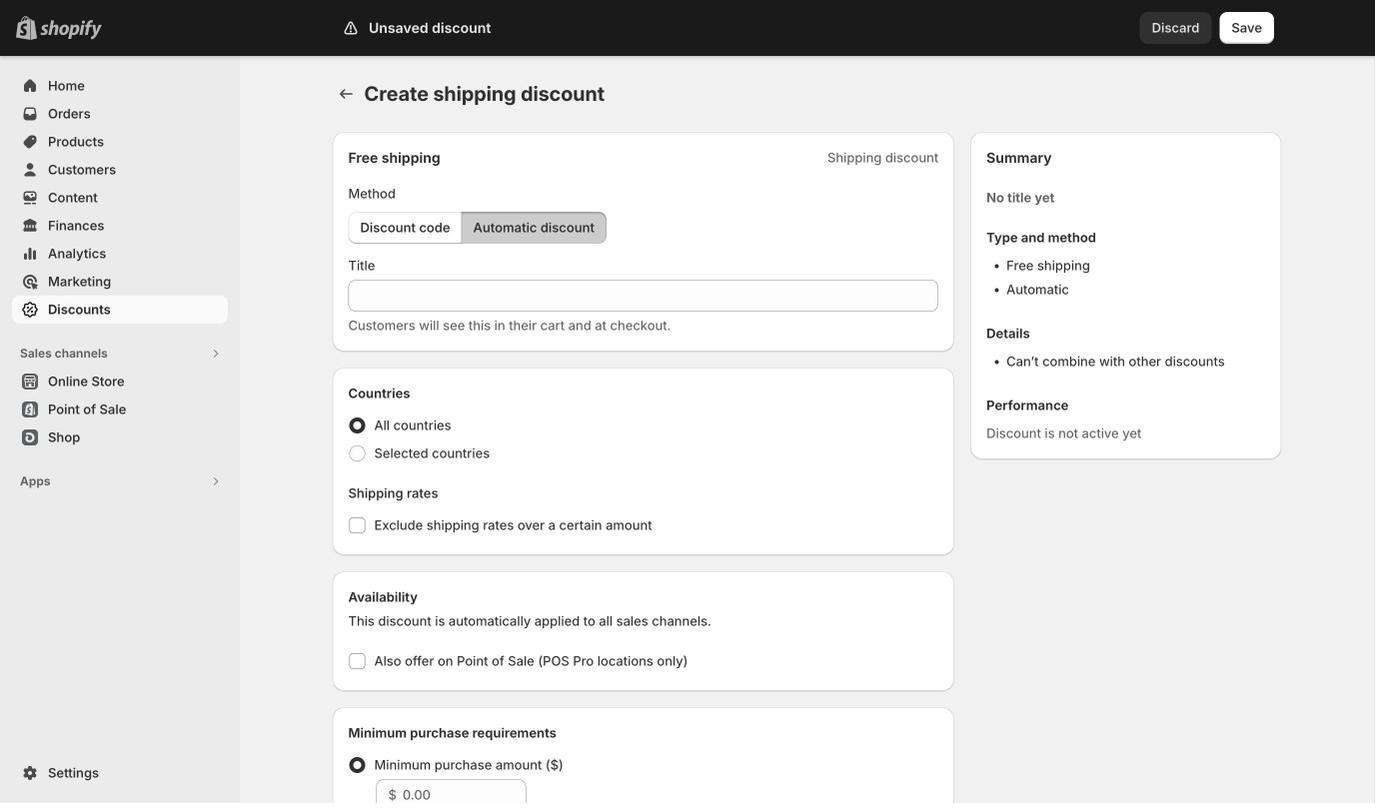 Task type: locate. For each thing, give the bounding box(es) containing it.
shopify image
[[40, 20, 102, 40]]

None text field
[[348, 280, 939, 312]]

0.00 text field
[[403, 780, 526, 804]]



Task type: vqa. For each thing, say whether or not it's contained in the screenshot.
0.00 text box
yes



